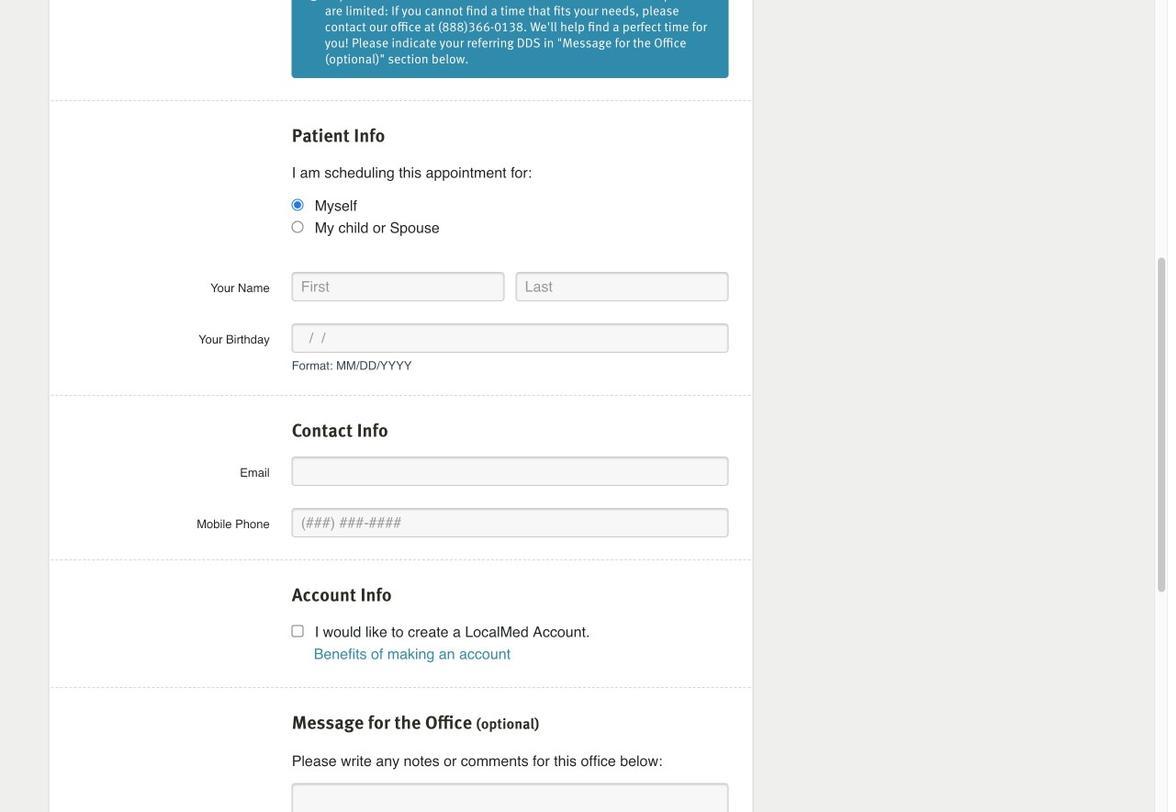 Task type: vqa. For each thing, say whether or not it's contained in the screenshot.
1st 'field' from the bottom
no



Task type: locate. For each thing, give the bounding box(es) containing it.
None email field
[[292, 457, 729, 486]]

None radio
[[292, 199, 304, 211], [292, 221, 304, 233], [292, 199, 304, 211], [292, 221, 304, 233]]

None checkbox
[[292, 626, 304, 637]]



Task type: describe. For each thing, give the bounding box(es) containing it.
  /  /     text field
[[292, 323, 729, 353]]

First text field
[[292, 272, 505, 301]]

Last text field
[[516, 272, 729, 301]]

(###) ###-#### telephone field
[[292, 508, 729, 538]]



